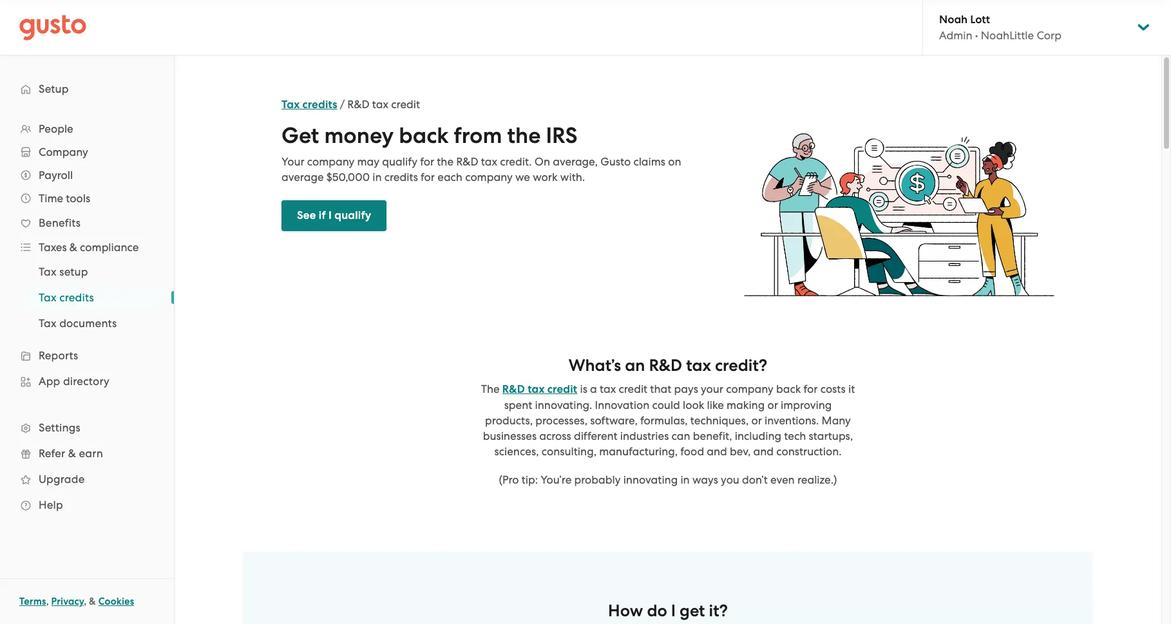 Task type: describe. For each thing, give the bounding box(es) containing it.
people button
[[13, 117, 161, 141]]

2 vertical spatial &
[[89, 596, 96, 608]]

ways
[[693, 474, 719, 487]]

benefit,
[[693, 430, 733, 443]]

tax credits
[[39, 291, 94, 304]]

across
[[540, 430, 572, 443]]

company for is
[[727, 383, 774, 396]]

tax documents
[[39, 317, 117, 330]]

corp
[[1037, 29, 1062, 42]]

processes,
[[536, 415, 588, 427]]

time tools button
[[13, 187, 161, 210]]

app
[[39, 375, 60, 388]]

you're
[[541, 474, 572, 487]]

& for earn
[[68, 447, 76, 460]]

taxes
[[39, 241, 67, 254]]

time
[[39, 192, 63, 205]]

get
[[282, 122, 319, 149]]

& for compliance
[[69, 241, 77, 254]]

1 vertical spatial or
[[752, 415, 762, 427]]

what's an r&d tax credit?
[[569, 356, 768, 376]]

0 horizontal spatial tax credits link
[[23, 286, 161, 309]]

r&d tax credit link
[[503, 383, 578, 396]]

an
[[625, 356, 645, 376]]

credit for r&d
[[548, 383, 578, 396]]

list containing people
[[0, 117, 174, 518]]

back inside is a tax credit that pays your company back for costs it spent innovating. innovation could look like making or improving products, processes, software, formulas, techniques, or inventions. many businesses across different industries can benefit, including tech startups, sciences, consulting, manufacturing, food and bev, and construction.
[[777, 383, 801, 396]]

upgrade link
[[13, 468, 161, 491]]

app directory link
[[13, 370, 161, 393]]

tax for tax credits / r&d tax credit
[[282, 98, 300, 112]]

it?
[[709, 601, 728, 621]]

credits inside get money back from the irs your company may qualify for the r&d tax credit. on average, gusto claims on average $50,000 in credits for each company we work with.
[[385, 171, 418, 184]]

your
[[701, 383, 724, 396]]

businesses
[[483, 430, 537, 443]]

payroll
[[39, 169, 73, 182]]

inventions.
[[765, 415, 820, 427]]

tech
[[785, 430, 807, 443]]

could
[[653, 399, 681, 412]]

food
[[681, 445, 705, 458]]

the r&d tax credit
[[481, 383, 578, 396]]

terms
[[19, 596, 46, 608]]

cookies button
[[98, 594, 134, 610]]

benefits
[[39, 217, 81, 229]]

qualify inside get money back from the irs your company may qualify for the r&d tax credit. on average, gusto claims on average $50,000 in credits for each company we work with.
[[382, 155, 418, 168]]

refer
[[39, 447, 65, 460]]

admin
[[940, 29, 973, 42]]

help
[[39, 499, 63, 512]]

1 horizontal spatial company
[[466, 171, 513, 184]]

how do i get it?
[[609, 601, 728, 621]]

1 , from the left
[[46, 596, 49, 608]]

refer & earn
[[39, 447, 103, 460]]

tax inside is a tax credit that pays your company back for costs it spent innovating. innovation could look like making or improving products, processes, software, formulas, techniques, or inventions. many businesses across different industries can benefit, including tech startups, sciences, consulting, manufacturing, food and bev, and construction.
[[600, 383, 616, 396]]

making
[[727, 399, 765, 412]]

(pro
[[499, 474, 519, 487]]

tax up the pays
[[687, 356, 712, 376]]

setup
[[59, 266, 88, 278]]

earn
[[79, 447, 103, 460]]

realize.)
[[798, 474, 838, 487]]

•
[[976, 29, 979, 42]]

app directory
[[39, 375, 110, 388]]

the
[[481, 383, 500, 396]]

bev,
[[730, 445, 751, 458]]

credit.
[[500, 155, 532, 168]]

r&d inside tax credits / r&d tax credit
[[348, 98, 370, 111]]

is
[[580, 383, 588, 396]]

formulas,
[[641, 415, 688, 427]]

tax setup link
[[23, 260, 161, 284]]

sciences,
[[495, 445, 539, 458]]

costs
[[821, 383, 846, 396]]

each
[[438, 171, 463, 184]]

benefits link
[[13, 211, 161, 235]]

don't
[[743, 474, 768, 487]]

credit inside tax credits / r&d tax credit
[[391, 98, 420, 111]]

noah lott admin • noahlittle corp
[[940, 13, 1062, 42]]

work
[[533, 171, 558, 184]]

we
[[516, 171, 531, 184]]

i for if
[[329, 209, 332, 222]]

including
[[735, 430, 782, 443]]

credit for a
[[619, 383, 648, 396]]

lott
[[971, 13, 991, 26]]

see if i qualify button
[[282, 200, 387, 231]]

tax credits / r&d tax credit
[[282, 98, 420, 112]]

setup
[[39, 83, 69, 95]]

cookies
[[98, 596, 134, 608]]

see
[[297, 209, 316, 222]]

may
[[357, 155, 380, 168]]

tax setup
[[39, 266, 88, 278]]

credits for tax credits
[[59, 291, 94, 304]]



Task type: locate. For each thing, give the bounding box(es) containing it.
tax up get
[[282, 98, 300, 112]]

the up credit.
[[508, 122, 541, 149]]

people
[[39, 122, 73, 135]]

r&d up that
[[649, 356, 683, 376]]

that
[[651, 383, 672, 396]]

r&d inside get money back from the irs your company may qualify for the r&d tax credit. on average, gusto claims on average $50,000 in credits for each company we work with.
[[457, 155, 479, 168]]

i inside button
[[329, 209, 332, 222]]

0 horizontal spatial qualify
[[335, 209, 372, 222]]

home image
[[19, 15, 86, 40]]

upgrade
[[39, 473, 85, 486]]

,
[[46, 596, 49, 608], [84, 596, 87, 608]]

qualify inside button
[[335, 209, 372, 222]]

0 horizontal spatial or
[[752, 415, 762, 427]]

0 vertical spatial tax credits link
[[282, 98, 338, 112]]

1 vertical spatial qualify
[[335, 209, 372, 222]]

0 vertical spatial qualify
[[382, 155, 418, 168]]

& left the cookies button
[[89, 596, 96, 608]]

irs
[[546, 122, 578, 149]]

2 horizontal spatial credit
[[619, 383, 648, 396]]

terms link
[[19, 596, 46, 608]]

software,
[[591, 415, 638, 427]]

innovation
[[595, 399, 650, 412]]

r&d right the /
[[348, 98, 370, 111]]

credits left 'each'
[[385, 171, 418, 184]]

1 horizontal spatial ,
[[84, 596, 87, 608]]

techniques,
[[691, 415, 749, 427]]

tax credits link
[[282, 98, 338, 112], [23, 286, 161, 309]]

what's
[[569, 356, 621, 376]]

company down credit.
[[466, 171, 513, 184]]

, left privacy
[[46, 596, 49, 608]]

refer & earn link
[[13, 442, 161, 465]]

or
[[768, 399, 779, 412], [752, 415, 762, 427]]

you
[[721, 474, 740, 487]]

r&d
[[348, 98, 370, 111], [457, 155, 479, 168], [649, 356, 683, 376], [503, 383, 525, 396]]

0 horizontal spatial company
[[307, 155, 355, 168]]

credit up money
[[391, 98, 420, 111]]

qualify right if
[[335, 209, 372, 222]]

company up "$50,000"
[[307, 155, 355, 168]]

r&d up spent
[[503, 383, 525, 396]]

tax credits link up get
[[282, 98, 338, 112]]

tax down tax credits
[[39, 317, 57, 330]]

1 horizontal spatial qualify
[[382, 155, 418, 168]]

credit up innovating.
[[548, 383, 578, 396]]

tax credits link up 'tax documents' link
[[23, 286, 161, 309]]

setup link
[[13, 77, 161, 101]]

tax down tax setup on the top left
[[39, 291, 57, 304]]

tax right a
[[600, 383, 616, 396]]

settings link
[[13, 416, 161, 440]]

1 horizontal spatial tax credits link
[[282, 98, 338, 112]]

taxes & compliance
[[39, 241, 139, 254]]

1 list from the top
[[0, 117, 174, 518]]

$50,000
[[327, 171, 370, 184]]

if
[[319, 209, 326, 222]]

0 vertical spatial company
[[307, 155, 355, 168]]

tools
[[66, 192, 90, 205]]

tax for tax setup
[[39, 266, 57, 278]]

tax for tax credits
[[39, 291, 57, 304]]

tax up money
[[372, 98, 389, 111]]

2 vertical spatial company
[[727, 383, 774, 396]]

many
[[822, 415, 851, 427]]

1 vertical spatial i
[[672, 601, 676, 621]]

on
[[535, 155, 551, 168]]

back
[[399, 122, 449, 149], [777, 383, 801, 396]]

0 horizontal spatial the
[[437, 155, 454, 168]]

2 horizontal spatial credits
[[385, 171, 418, 184]]

documents
[[59, 317, 117, 330]]

1 vertical spatial the
[[437, 155, 454, 168]]

from
[[454, 122, 502, 149]]

back up 'each'
[[399, 122, 449, 149]]

spent
[[504, 399, 533, 412]]

0 vertical spatial in
[[373, 171, 382, 184]]

1 vertical spatial in
[[681, 474, 690, 487]]

industries
[[621, 430, 669, 443]]

and
[[707, 445, 728, 458], [754, 445, 774, 458]]

reports link
[[13, 344, 161, 367]]

can
[[672, 430, 691, 443]]

&
[[69, 241, 77, 254], [68, 447, 76, 460], [89, 596, 96, 608]]

/
[[340, 98, 345, 111]]

1 horizontal spatial i
[[672, 601, 676, 621]]

for left 'each'
[[421, 171, 435, 184]]

for right may on the left top of page
[[420, 155, 435, 168]]

privacy link
[[51, 596, 84, 608]]

1 horizontal spatial back
[[777, 383, 801, 396]]

like
[[708, 399, 724, 412]]

0 vertical spatial credits
[[303, 98, 338, 112]]

settings
[[39, 422, 81, 434]]

i right do
[[672, 601, 676, 621]]

1 horizontal spatial in
[[681, 474, 690, 487]]

back inside get money back from the irs your company may qualify for the r&d tax credit. on average, gusto claims on average $50,000 in credits for each company we work with.
[[399, 122, 449, 149]]

with.
[[561, 171, 585, 184]]

1 horizontal spatial and
[[754, 445, 774, 458]]

noahlittle
[[982, 29, 1035, 42]]

list
[[0, 117, 174, 518], [0, 259, 174, 336]]

reports
[[39, 349, 78, 362]]

company up making in the bottom right of the page
[[727, 383, 774, 396]]

manufacturing,
[[600, 445, 678, 458]]

and down the benefit,
[[707, 445, 728, 458]]

and down including
[[754, 445, 774, 458]]

2 vertical spatial for
[[804, 383, 818, 396]]

how
[[609, 601, 644, 621]]

help link
[[13, 494, 161, 517]]

your
[[282, 155, 305, 168]]

construction.
[[777, 445, 842, 458]]

1 horizontal spatial or
[[768, 399, 779, 412]]

the
[[508, 122, 541, 149], [437, 155, 454, 168]]

1 vertical spatial company
[[466, 171, 513, 184]]

2 horizontal spatial company
[[727, 383, 774, 396]]

back up "improving"
[[777, 383, 801, 396]]

1 vertical spatial &
[[68, 447, 76, 460]]

0 vertical spatial i
[[329, 209, 332, 222]]

tax inside tax credits / r&d tax credit
[[372, 98, 389, 111]]

0 vertical spatial for
[[420, 155, 435, 168]]

is a tax credit that pays your company back for costs it spent innovating. innovation could look like making or improving products, processes, software, formulas, techniques, or inventions. many businesses across different industries can benefit, including tech startups, sciences, consulting, manufacturing, food and bev, and construction.
[[483, 383, 856, 458]]

1 vertical spatial tax credits link
[[23, 286, 161, 309]]

credits inside the gusto navigation element
[[59, 291, 94, 304]]

see if i qualify
[[297, 209, 372, 222]]

time tools
[[39, 192, 90, 205]]

2 list from the top
[[0, 259, 174, 336]]

qualify right may on the left top of page
[[382, 155, 418, 168]]

claims
[[634, 155, 666, 168]]

company for get
[[307, 155, 355, 168]]

0 horizontal spatial back
[[399, 122, 449, 149]]

for up "improving"
[[804, 383, 818, 396]]

0 horizontal spatial and
[[707, 445, 728, 458]]

1 vertical spatial back
[[777, 383, 801, 396]]

0 vertical spatial &
[[69, 241, 77, 254]]

probably
[[575, 474, 621, 487]]

credits for tax credits / r&d tax credit
[[303, 98, 338, 112]]

& right 'taxes'
[[69, 241, 77, 254]]

the up 'each'
[[437, 155, 454, 168]]

for inside is a tax credit that pays your company back for costs it spent innovating. innovation could look like making or improving products, processes, software, formulas, techniques, or inventions. many businesses across different industries can benefit, including tech startups, sciences, consulting, manufacturing, food and bev, and construction.
[[804, 383, 818, 396]]

tax left credit.
[[481, 155, 498, 168]]

0 horizontal spatial ,
[[46, 596, 49, 608]]

credit inside is a tax credit that pays your company back for costs it spent innovating. innovation could look like making or improving products, processes, software, formulas, techniques, or inventions. many businesses across different industries can benefit, including tech startups, sciences, consulting, manufacturing, food and bev, and construction.
[[619, 383, 648, 396]]

list containing tax setup
[[0, 259, 174, 336]]

in left ways
[[681, 474, 690, 487]]

0 horizontal spatial credits
[[59, 291, 94, 304]]

credits up the tax documents
[[59, 291, 94, 304]]

even
[[771, 474, 795, 487]]

1 vertical spatial credits
[[385, 171, 418, 184]]

in down may on the left top of page
[[373, 171, 382, 184]]

for
[[420, 155, 435, 168], [421, 171, 435, 184], [804, 383, 818, 396]]

i for do
[[672, 601, 676, 621]]

tax up spent
[[528, 383, 545, 396]]

(pro tip: you're probably innovating in ways you don't even realize.)
[[499, 474, 838, 487]]

look
[[683, 399, 705, 412]]

gusto
[[601, 155, 631, 168]]

innovating
[[624, 474, 678, 487]]

1 horizontal spatial credit
[[548, 383, 578, 396]]

privacy
[[51, 596, 84, 608]]

1 horizontal spatial credits
[[303, 98, 338, 112]]

& left earn
[[68, 447, 76, 460]]

tax for tax documents
[[39, 317, 57, 330]]

average
[[282, 171, 324, 184]]

products,
[[485, 415, 533, 427]]

or up including
[[752, 415, 762, 427]]

tax down 'taxes'
[[39, 266, 57, 278]]

2 vertical spatial credits
[[59, 291, 94, 304]]

tip:
[[522, 474, 538, 487]]

on
[[669, 155, 682, 168]]

& inside dropdown button
[[69, 241, 77, 254]]

0 horizontal spatial in
[[373, 171, 382, 184]]

, left the cookies button
[[84, 596, 87, 608]]

1 vertical spatial for
[[421, 171, 435, 184]]

credits left the /
[[303, 98, 338, 112]]

0 vertical spatial the
[[508, 122, 541, 149]]

different
[[574, 430, 618, 443]]

payroll button
[[13, 164, 161, 187]]

company
[[39, 146, 88, 159]]

consulting,
[[542, 445, 597, 458]]

company inside is a tax credit that pays your company back for costs it spent innovating. innovation could look like making or improving products, processes, software, formulas, techniques, or inventions. many businesses across different industries can benefit, including tech startups, sciences, consulting, manufacturing, food and bev, and construction.
[[727, 383, 774, 396]]

i right if
[[329, 209, 332, 222]]

1 and from the left
[[707, 445, 728, 458]]

gusto navigation element
[[0, 55, 174, 539]]

terms , privacy , & cookies
[[19, 596, 134, 608]]

tax inside get money back from the irs your company may qualify for the r&d tax credit. on average, gusto claims on average $50,000 in credits for each company we work with.
[[481, 155, 498, 168]]

startups,
[[809, 430, 854, 443]]

compliance
[[80, 241, 139, 254]]

in inside get money back from the irs your company may qualify for the r&d tax credit. on average, gusto claims on average $50,000 in credits for each company we work with.
[[373, 171, 382, 184]]

0 vertical spatial or
[[768, 399, 779, 412]]

0 vertical spatial back
[[399, 122, 449, 149]]

2 , from the left
[[84, 596, 87, 608]]

0 horizontal spatial i
[[329, 209, 332, 222]]

or up the inventions.
[[768, 399, 779, 412]]

2 and from the left
[[754, 445, 774, 458]]

credit up innovation
[[619, 383, 648, 396]]

r&d up 'each'
[[457, 155, 479, 168]]

0 horizontal spatial credit
[[391, 98, 420, 111]]

improving
[[781, 399, 832, 412]]

credit?
[[716, 356, 768, 376]]

1 horizontal spatial the
[[508, 122, 541, 149]]



Task type: vqa. For each thing, say whether or not it's contained in the screenshot.
the work.
no



